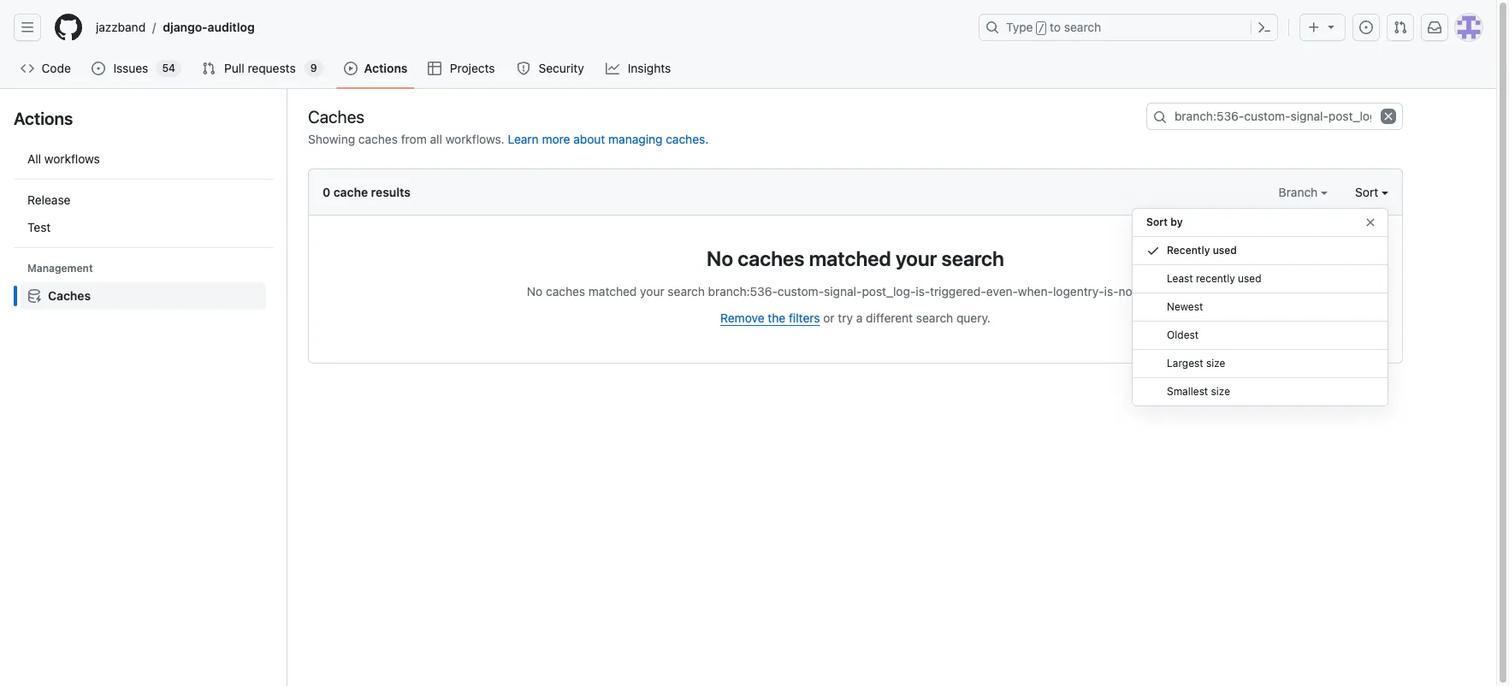 Task type: describe. For each thing, give the bounding box(es) containing it.
your for no caches matched your search branch:536-custom-signal-post_log-is-triggered-even-when-logentry-is-not-created
[[640, 284, 665, 299]]

0 cache results
[[323, 185, 411, 199]]

/ for jazzband
[[152, 20, 156, 35]]

code
[[42, 61, 71, 75]]

recently
[[1196, 272, 1235, 285]]

plus image
[[1308, 21, 1321, 34]]

custom-
[[778, 284, 824, 299]]

newest link
[[1133, 294, 1388, 322]]

different
[[866, 311, 913, 325]]

size for largest size
[[1207, 357, 1226, 370]]

the
[[768, 311, 786, 325]]

largest size link
[[1133, 350, 1388, 378]]

a
[[856, 311, 863, 325]]

django-
[[163, 20, 208, 34]]

all
[[27, 151, 41, 166]]

all
[[430, 132, 442, 146]]

pull
[[224, 61, 244, 75]]

oldest
[[1167, 329, 1199, 341]]

from
[[401, 132, 427, 146]]

play image
[[344, 62, 357, 75]]

caches for no caches matched your search
[[738, 246, 805, 270]]

cache
[[333, 185, 368, 199]]

oldest link
[[1133, 322, 1388, 350]]

0
[[323, 185, 330, 199]]

to
[[1050, 20, 1061, 34]]

by
[[1171, 216, 1183, 228]]

filter workflows element
[[21, 187, 266, 241]]

actions link
[[337, 56, 415, 81]]

about
[[574, 132, 605, 146]]

54
[[162, 62, 175, 74]]

code link
[[14, 56, 78, 81]]

git pull request image for issue opened icon
[[1394, 21, 1408, 34]]

all workflows
[[27, 151, 100, 166]]

sort for sort
[[1355, 185, 1382, 199]]

query.
[[957, 311, 991, 325]]

0 vertical spatial actions
[[364, 61, 408, 75]]

security
[[539, 61, 584, 75]]

management element
[[21, 282, 266, 310]]

showing caches from all workflows. learn more about managing caches.
[[308, 132, 709, 146]]

command palette image
[[1258, 21, 1272, 34]]

triangle down image
[[1325, 20, 1338, 33]]

2 is- from the left
[[1104, 284, 1119, 299]]

least
[[1167, 272, 1193, 285]]

more
[[542, 132, 570, 146]]

shield image
[[517, 62, 531, 75]]

jazzband
[[96, 20, 146, 34]]

triggered-
[[930, 284, 986, 299]]

when-
[[1018, 284, 1053, 299]]

branch
[[1279, 185, 1321, 199]]

recently used link
[[1133, 237, 1388, 265]]

9
[[310, 62, 317, 74]]

auditlog
[[208, 20, 255, 34]]

requests
[[248, 61, 296, 75]]

logentry-
[[1053, 284, 1104, 299]]

security link
[[510, 56, 592, 81]]

caches inside management element
[[48, 288, 91, 303]]

sort for sort by
[[1147, 216, 1168, 228]]

largest size
[[1167, 357, 1226, 370]]

showing
[[308, 132, 355, 146]]

workflows
[[44, 151, 100, 166]]

check image
[[1147, 244, 1160, 258]]

no for no caches matched your search
[[707, 246, 733, 270]]

least recently used
[[1167, 272, 1262, 285]]

pull requests
[[224, 61, 296, 75]]

caches for no caches matched your search branch:536-custom-signal-post_log-is-triggered-even-when-logentry-is-not-created
[[546, 284, 585, 299]]

release
[[27, 193, 71, 207]]

largest
[[1167, 357, 1204, 370]]

learn more about managing caches. link
[[508, 132, 709, 146]]

no caches matched your search branch:536-custom-signal-post_log-is-triggered-even-when-logentry-is-not-created
[[527, 284, 1184, 299]]

projects link
[[421, 56, 503, 81]]

management
[[27, 262, 93, 275]]

your for no caches matched your search
[[896, 246, 937, 270]]

least recently used link
[[1133, 265, 1388, 294]]

search down triggered-
[[916, 311, 953, 325]]

search image
[[1153, 110, 1167, 124]]



Task type: vqa. For each thing, say whether or not it's contained in the screenshot.
post_log-
yes



Task type: locate. For each thing, give the bounding box(es) containing it.
1 vertical spatial used
[[1238, 272, 1262, 285]]

0 horizontal spatial /
[[152, 20, 156, 35]]

0 horizontal spatial sort
[[1147, 216, 1168, 228]]

sort by menu
[[1132, 201, 1389, 420]]

1 horizontal spatial /
[[1039, 22, 1045, 34]]

1 vertical spatial your
[[640, 284, 665, 299]]

matched
[[809, 246, 891, 270], [589, 284, 637, 299]]

search left "branch:536-"
[[668, 284, 705, 299]]

0 vertical spatial no
[[707, 246, 733, 270]]

1 vertical spatial sort
[[1147, 216, 1168, 228]]

0 horizontal spatial git pull request image
[[202, 62, 216, 75]]

None search field
[[1147, 103, 1403, 130]]

0 vertical spatial used
[[1213, 244, 1237, 257]]

all workflows link
[[21, 145, 266, 173]]

0 vertical spatial sort
[[1355, 185, 1382, 199]]

caches link
[[21, 282, 266, 310]]

signal-
[[824, 284, 862, 299]]

0 vertical spatial matched
[[809, 246, 891, 270]]

1 horizontal spatial no
[[707, 246, 733, 270]]

actions right play icon
[[364, 61, 408, 75]]

sort button
[[1355, 183, 1389, 201]]

/ left to
[[1039, 22, 1045, 34]]

size
[[1207, 357, 1226, 370], [1211, 385, 1231, 398]]

test link
[[21, 214, 266, 241]]

no for no caches matched your search branch:536-custom-signal-post_log-is-triggered-even-when-logentry-is-not-created
[[527, 284, 543, 299]]

learn
[[508, 132, 539, 146]]

size right the largest
[[1207, 357, 1226, 370]]

1 horizontal spatial matched
[[809, 246, 891, 270]]

0 vertical spatial git pull request image
[[1394, 21, 1408, 34]]

homepage image
[[55, 14, 82, 41]]

0 vertical spatial caches
[[308, 107, 365, 126]]

table image
[[428, 62, 442, 75]]

0 horizontal spatial no
[[527, 284, 543, 299]]

caches
[[358, 132, 398, 146], [738, 246, 805, 270], [546, 284, 585, 299]]

caches up showing
[[308, 107, 365, 126]]

your
[[896, 246, 937, 270], [640, 284, 665, 299]]

sort by
[[1147, 216, 1183, 228]]

jazzband link
[[89, 14, 152, 41]]

matched for no caches matched your search
[[809, 246, 891, 270]]

git pull request image for issue opened image
[[202, 62, 216, 75]]

0 horizontal spatial is-
[[916, 284, 930, 299]]

remove
[[721, 311, 765, 325]]

git pull request image left pull
[[202, 62, 216, 75]]

type
[[1006, 20, 1033, 34]]

or
[[823, 311, 835, 325]]

0 horizontal spatial used
[[1213, 244, 1237, 257]]

results
[[371, 185, 411, 199]]

created
[[1142, 284, 1184, 299]]

0 horizontal spatial actions
[[14, 109, 73, 128]]

sort up close menu icon
[[1355, 185, 1382, 199]]

newest
[[1167, 300, 1203, 313]]

0 vertical spatial your
[[896, 246, 937, 270]]

/ inside jazzband / django-auditlog
[[152, 20, 156, 35]]

no caches matched your search
[[707, 246, 1005, 270]]

2 horizontal spatial caches
[[738, 246, 805, 270]]

clear filters image
[[1381, 109, 1397, 124]]

caches for showing caches from all workflows. learn more about managing caches.
[[358, 132, 398, 146]]

search up triggered-
[[942, 246, 1005, 270]]

code image
[[21, 62, 34, 75]]

1 vertical spatial no
[[527, 284, 543, 299]]

0 vertical spatial size
[[1207, 357, 1226, 370]]

release link
[[21, 187, 266, 214]]

branch:536-
[[708, 284, 778, 299]]

1 vertical spatial git pull request image
[[202, 62, 216, 75]]

branch button
[[1279, 183, 1328, 201]]

remove the filters or try a different search query.
[[721, 311, 991, 325]]

/
[[152, 20, 156, 35], [1039, 22, 1045, 34]]

even-
[[986, 284, 1018, 299]]

sort left by
[[1147, 216, 1168, 228]]

0 horizontal spatial caches
[[48, 288, 91, 303]]

actions
[[364, 61, 408, 75], [14, 109, 73, 128]]

0 horizontal spatial matched
[[589, 284, 637, 299]]

actions up the all on the top of page
[[14, 109, 73, 128]]

sort
[[1355, 185, 1382, 199], [1147, 216, 1168, 228]]

recently
[[1167, 244, 1210, 257]]

post_log-
[[862, 284, 916, 299]]

1 vertical spatial size
[[1211, 385, 1231, 398]]

workflows.
[[446, 132, 505, 146]]

used up recently
[[1213, 244, 1237, 257]]

1 horizontal spatial actions
[[364, 61, 408, 75]]

used down recently used link
[[1238, 272, 1262, 285]]

1 horizontal spatial caches
[[546, 284, 585, 299]]

try
[[838, 311, 853, 325]]

1 horizontal spatial caches
[[308, 107, 365, 126]]

git pull request image right issue opened icon
[[1394, 21, 1408, 34]]

1 vertical spatial list
[[14, 139, 273, 317]]

issues
[[113, 61, 148, 75]]

1 vertical spatial matched
[[589, 284, 637, 299]]

close menu image
[[1364, 216, 1378, 229]]

1 vertical spatial actions
[[14, 109, 73, 128]]

smallest size link
[[1133, 378, 1388, 406]]

test
[[27, 220, 51, 234]]

managing
[[609, 132, 663, 146]]

is-
[[916, 284, 930, 299], [1104, 284, 1119, 299]]

/ left django-
[[152, 20, 156, 35]]

list
[[89, 14, 969, 41], [14, 139, 273, 317]]

sort inside menu
[[1147, 216, 1168, 228]]

git pull request image
[[1394, 21, 1408, 34], [202, 62, 216, 75]]

caches.
[[666, 132, 709, 146]]

/ for type
[[1039, 22, 1045, 34]]

sort inside popup button
[[1355, 185, 1382, 199]]

smallest size
[[1167, 385, 1231, 398]]

1 vertical spatial caches
[[48, 288, 91, 303]]

smallest
[[1167, 385, 1208, 398]]

issue opened image
[[92, 62, 106, 75]]

recently used
[[1167, 244, 1237, 257]]

search
[[1064, 20, 1101, 34], [942, 246, 1005, 270], [668, 284, 705, 299], [916, 311, 953, 325]]

filters
[[789, 311, 820, 325]]

projects
[[450, 61, 495, 75]]

0 horizontal spatial your
[[640, 284, 665, 299]]

1 horizontal spatial your
[[896, 246, 937, 270]]

1 is- from the left
[[916, 284, 930, 299]]

0 vertical spatial list
[[89, 14, 969, 41]]

1 horizontal spatial git pull request image
[[1394, 21, 1408, 34]]

1 horizontal spatial is-
[[1104, 284, 1119, 299]]

1 vertical spatial caches
[[738, 246, 805, 270]]

insights link
[[599, 56, 679, 81]]

size right smallest
[[1211, 385, 1231, 398]]

notifications image
[[1428, 21, 1442, 34]]

1 horizontal spatial used
[[1238, 272, 1262, 285]]

django-auditlog link
[[156, 14, 262, 41]]

not-
[[1119, 284, 1142, 299]]

size for smallest size
[[1211, 385, 1231, 398]]

0 horizontal spatial caches
[[358, 132, 398, 146]]

/ inside type / to search
[[1039, 22, 1045, 34]]

caches
[[308, 107, 365, 126], [48, 288, 91, 303]]

list containing jazzband
[[89, 14, 969, 41]]

caches down management
[[48, 288, 91, 303]]

1 horizontal spatial sort
[[1355, 185, 1382, 199]]

issue opened image
[[1360, 21, 1373, 34]]

no
[[707, 246, 733, 270], [527, 284, 543, 299]]

graph image
[[606, 62, 620, 75]]

type / to search
[[1006, 20, 1101, 34]]

used
[[1213, 244, 1237, 257], [1238, 272, 1262, 285]]

insights
[[628, 61, 671, 75]]

remove the filters link
[[721, 311, 820, 325]]

jazzband / django-auditlog
[[96, 20, 255, 35]]

search right to
[[1064, 20, 1101, 34]]

list containing all workflows
[[14, 139, 273, 317]]

matched for no caches matched your search branch:536-custom-signal-post_log-is-triggered-even-when-logentry-is-not-created
[[589, 284, 637, 299]]

0 vertical spatial caches
[[358, 132, 398, 146]]

2 vertical spatial caches
[[546, 284, 585, 299]]



